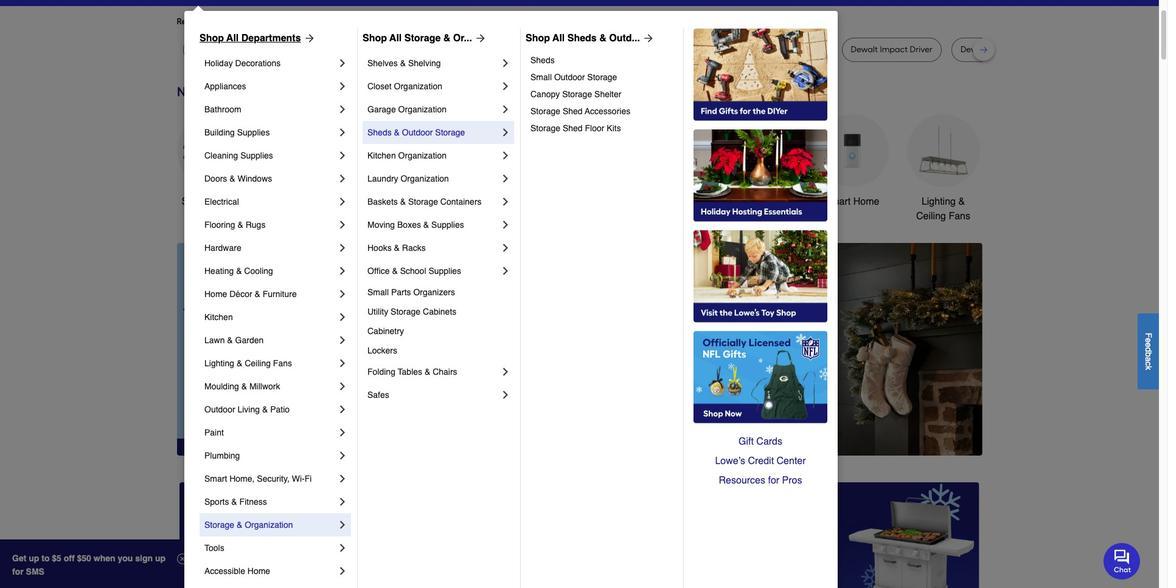 Task type: vqa. For each thing, say whether or not it's contained in the screenshot.
the "Outdoor Living & Patio" link
yes



Task type: locate. For each thing, give the bounding box(es) containing it.
0 vertical spatial arrow right image
[[301, 32, 315, 44]]

chevron right image for storage & organization
[[336, 520, 349, 532]]

2 e from the top
[[1144, 343, 1153, 348]]

arrow right image
[[472, 32, 487, 44], [640, 32, 655, 44]]

0 horizontal spatial tools link
[[204, 537, 336, 560]]

chevron right image for sheds & outdoor storage
[[499, 127, 512, 139]]

2 dewalt from the left
[[699, 44, 726, 55]]

1 vertical spatial tools link
[[204, 537, 336, 560]]

organization inside garage organization link
[[398, 105, 447, 114]]

0 vertical spatial shed
[[563, 106, 583, 116]]

0 horizontal spatial you
[[287, 16, 302, 27]]

home décor & furniture link
[[204, 283, 336, 306]]

0 vertical spatial ceiling
[[916, 211, 946, 222]]

1 vertical spatial small
[[367, 288, 389, 297]]

set
[[1018, 44, 1031, 55]]

1 vertical spatial ceiling
[[245, 359, 271, 369]]

shop all storage & or...
[[363, 33, 472, 44]]

1 dewalt from the left
[[320, 44, 347, 55]]

1 drill from the left
[[349, 44, 363, 55]]

for down get
[[12, 568, 24, 577]]

2 shed from the top
[[563, 123, 583, 133]]

1 horizontal spatial lighting & ceiling fans link
[[907, 114, 980, 224]]

shed for floor
[[563, 123, 583, 133]]

all for departments
[[226, 33, 239, 44]]

0 horizontal spatial shop
[[200, 33, 224, 44]]

sheds down impact driver bit at top left
[[530, 55, 555, 65]]

1 horizontal spatial smart
[[825, 196, 851, 207]]

chevron right image for cleaning supplies
[[336, 150, 349, 162]]

kitchen for kitchen organization
[[367, 151, 396, 161]]

2 horizontal spatial bit
[[1006, 44, 1016, 55]]

cabinets
[[423, 307, 456, 317]]

smart inside smart home link
[[825, 196, 851, 207]]

sheds
[[567, 33, 597, 44], [530, 55, 555, 65], [367, 128, 392, 137]]

chevron right image for sports & fitness
[[336, 496, 349, 509]]

cabinetry link
[[367, 322, 512, 341]]

& inside 'link'
[[236, 266, 242, 276]]

arrow right image inside shop all storage & or... 'link'
[[472, 32, 487, 44]]

1 horizontal spatial driver
[[800, 44, 823, 55]]

kitchen up lawn
[[204, 313, 233, 322]]

chevron right image for kitchen organization
[[499, 150, 512, 162]]

75 percent off all artificial christmas trees, holiday lights and more. image
[[393, 243, 982, 456]]

outdoor down garage organization at the left top of the page
[[402, 128, 433, 137]]

1 vertical spatial lighting
[[204, 359, 234, 369]]

heating & cooling link
[[204, 260, 336, 283]]

3 driver from the left
[[910, 44, 933, 55]]

bit for impact driver bit
[[540, 44, 549, 55]]

christmas decorations link
[[450, 114, 523, 224]]

hooks
[[367, 243, 392, 253]]

0 horizontal spatial lighting
[[204, 359, 234, 369]]

drill
[[349, 44, 363, 55], [728, 44, 742, 55], [990, 44, 1004, 55]]

recommended searches for you
[[177, 16, 302, 27]]

3 drill from the left
[[990, 44, 1004, 55]]

1 horizontal spatial sheds
[[530, 55, 555, 65]]

1 vertical spatial shed
[[563, 123, 583, 133]]

storage shed accessories link
[[530, 103, 675, 120]]

up to 35 percent off select small appliances. image
[[453, 483, 706, 589]]

shop for shop all departments
[[200, 33, 224, 44]]

flooring & rugs
[[204, 220, 265, 230]]

shop up impact driver bit at top left
[[526, 33, 550, 44]]

kitchen
[[367, 151, 396, 161], [204, 313, 233, 322]]

organization up the sheds & outdoor storage
[[398, 105, 447, 114]]

lockers
[[367, 346, 397, 356]]

for up departments
[[275, 16, 286, 27]]

storage inside baskets & storage containers link
[[408, 197, 438, 207]]

3 impact from the left
[[880, 44, 908, 55]]

0 horizontal spatial sheds
[[367, 128, 392, 137]]

chevron right image
[[336, 57, 349, 69], [499, 80, 512, 92], [499, 103, 512, 116], [499, 127, 512, 139], [499, 150, 512, 162], [499, 173, 512, 185], [499, 196, 512, 208], [499, 219, 512, 231], [336, 242, 349, 254], [336, 311, 349, 324], [336, 335, 349, 347], [336, 358, 349, 370], [499, 366, 512, 378], [336, 381, 349, 393], [336, 404, 349, 416], [336, 450, 349, 462], [336, 496, 349, 509], [336, 543, 349, 555], [336, 566, 349, 578]]

kitchen up laundry
[[367, 151, 396, 161]]

visit the lowe's toy shop. image
[[694, 231, 827, 323]]

gift cards
[[739, 437, 782, 448]]

chevron right image for safes
[[499, 389, 512, 402]]

1 horizontal spatial home
[[247, 567, 270, 577]]

0 vertical spatial sheds
[[567, 33, 597, 44]]

sms
[[26, 568, 44, 577]]

2 horizontal spatial impact
[[880, 44, 908, 55]]

1 horizontal spatial you
[[396, 16, 410, 27]]

1 vertical spatial fans
[[273, 359, 292, 369]]

shop these last-minute gifts. $99 or less. quantities are limited and won't last. image
[[177, 243, 373, 456]]

0 vertical spatial decorations
[[235, 58, 281, 68]]

you up shop all storage & or...
[[396, 16, 410, 27]]

bit left set
[[1006, 44, 1016, 55]]

drill for dewalt drill
[[728, 44, 742, 55]]

1 horizontal spatial impact
[[770, 44, 798, 55]]

3 bit from the left
[[1006, 44, 1016, 55]]

smart home link
[[816, 114, 889, 209]]

storage inside canopy storage shelter link
[[562, 89, 592, 99]]

chevron right image
[[499, 57, 512, 69], [336, 80, 349, 92], [336, 103, 349, 116], [336, 127, 349, 139], [336, 150, 349, 162], [336, 173, 349, 185], [336, 196, 349, 208], [336, 219, 349, 231], [499, 242, 512, 254], [336, 265, 349, 277], [499, 265, 512, 277], [336, 288, 349, 301], [499, 389, 512, 402], [336, 427, 349, 439], [336, 473, 349, 485], [336, 520, 349, 532]]

organization inside "closet organization" link
[[394, 82, 442, 91]]

dewalt for dewalt drill
[[699, 44, 726, 55]]

drill for dewalt drill bit
[[349, 44, 363, 55]]

canopy
[[530, 89, 560, 99]]

officially licensed n f l gifts. shop now. image
[[694, 332, 827, 424]]

organization down shelving
[[394, 82, 442, 91]]

recommended
[[177, 16, 235, 27]]

e
[[1144, 338, 1153, 343], [1144, 343, 1153, 348]]

1 horizontal spatial small
[[530, 72, 552, 82]]

0 horizontal spatial bit
[[365, 44, 375, 55]]

school
[[400, 266, 426, 276]]

racks
[[402, 243, 426, 253]]

chevron right image for outdoor living & patio
[[336, 404, 349, 416]]

living
[[238, 405, 260, 415]]

2 horizontal spatial tools
[[672, 196, 695, 207]]

1 driver from the left
[[515, 44, 537, 55]]

0 vertical spatial small
[[530, 72, 552, 82]]

organization inside laundry organization 'link'
[[401, 174, 449, 184]]

you inside 'link'
[[396, 16, 410, 27]]

sheds & outdoor storage
[[367, 128, 465, 137]]

2 bit from the left
[[540, 44, 549, 55]]

you left more at the left of the page
[[287, 16, 302, 27]]

&
[[443, 33, 450, 44], [599, 33, 606, 44], [400, 58, 406, 68], [394, 128, 400, 137], [229, 174, 235, 184], [698, 196, 704, 207], [958, 196, 965, 207], [400, 197, 406, 207], [238, 220, 243, 230], [423, 220, 429, 230], [394, 243, 400, 253], [236, 266, 242, 276], [392, 266, 398, 276], [255, 290, 260, 299], [227, 336, 233, 346], [237, 359, 242, 369], [425, 367, 430, 377], [241, 382, 247, 392], [262, 405, 268, 415], [231, 498, 237, 507], [237, 521, 242, 530]]

for inside 'link'
[[383, 16, 394, 27]]

tools up accessible
[[204, 544, 224, 554]]

dewalt for dewalt impact driver
[[851, 44, 878, 55]]

organization up baskets & storage containers
[[401, 174, 449, 184]]

chevron right image for hardware
[[336, 242, 349, 254]]

shed up storage shed floor kits
[[563, 106, 583, 116]]

decorations inside christmas decorations link
[[461, 211, 513, 222]]

shop down recommended
[[200, 33, 224, 44]]

shop down more suggestions for you 'link'
[[363, 33, 387, 44]]

supplies up windows
[[240, 151, 273, 161]]

chevron right image for home décor & furniture
[[336, 288, 349, 301]]

1 horizontal spatial lighting & ceiling fans
[[916, 196, 970, 222]]

2 arrow right image from the left
[[640, 32, 655, 44]]

2 vertical spatial home
[[247, 567, 270, 577]]

1 horizontal spatial up
[[155, 554, 165, 564]]

0 horizontal spatial smart
[[204, 475, 227, 484]]

1 impact from the left
[[485, 44, 513, 55]]

all
[[226, 33, 239, 44], [389, 33, 402, 44], [552, 33, 565, 44], [207, 196, 217, 207]]

arrow right image
[[301, 32, 315, 44], [960, 350, 972, 362]]

chevron right image for shelves & shelving
[[499, 57, 512, 69]]

sheds down garage
[[367, 128, 392, 137]]

hardware link
[[204, 237, 336, 260]]

0 vertical spatial tools link
[[359, 114, 432, 209]]

doors
[[204, 174, 227, 184]]

1 arrow right image from the left
[[472, 32, 487, 44]]

0 horizontal spatial ceiling
[[245, 359, 271, 369]]

arrow right image inside shop all sheds & outd... 'link'
[[640, 32, 655, 44]]

0 horizontal spatial arrow right image
[[301, 32, 315, 44]]

1 vertical spatial lighting & ceiling fans link
[[204, 352, 336, 375]]

smart home
[[825, 196, 879, 207]]

1 shop from the left
[[200, 33, 224, 44]]

organization down the sheds & outdoor storage
[[398, 151, 447, 161]]

canopy storage shelter link
[[530, 86, 675, 103]]

dewalt drill
[[699, 44, 742, 55]]

patio
[[270, 405, 290, 415]]

0 horizontal spatial decorations
[[235, 58, 281, 68]]

shop for shop all storage & or...
[[363, 33, 387, 44]]

fans
[[949, 211, 970, 222], [273, 359, 292, 369]]

1 horizontal spatial arrow right image
[[960, 350, 972, 362]]

bathroom
[[204, 105, 241, 114], [740, 196, 782, 207]]

arrow right image for shop all sheds & outd...
[[640, 32, 655, 44]]

chat invite button image
[[1104, 543, 1141, 580]]

0 horizontal spatial tools
[[204, 544, 224, 554]]

0 horizontal spatial home
[[204, 290, 227, 299]]

2 horizontal spatial drill
[[990, 44, 1004, 55]]

small for small outdoor storage
[[530, 72, 552, 82]]

small up canopy
[[530, 72, 552, 82]]

1 vertical spatial kitchen
[[204, 313, 233, 322]]

0 vertical spatial home
[[853, 196, 879, 207]]

1 horizontal spatial bathroom
[[740, 196, 782, 207]]

chevron right image for electrical
[[336, 196, 349, 208]]

2 shop from the left
[[363, 33, 387, 44]]

home for accessible home
[[247, 567, 270, 577]]

e up d
[[1144, 338, 1153, 343]]

tools
[[384, 196, 407, 207], [672, 196, 695, 207], [204, 544, 224, 554]]

decorations
[[235, 58, 281, 68], [461, 211, 513, 222]]

0 horizontal spatial kitchen
[[204, 313, 233, 322]]

storage inside storage shed accessories link
[[530, 106, 560, 116]]

sports & fitness
[[204, 498, 267, 507]]

outdoor living & patio link
[[204, 398, 336, 422]]

new deals every day during 25 days of deals image
[[177, 82, 982, 102]]

flooring
[[204, 220, 235, 230]]

home for smart home
[[853, 196, 879, 207]]

1 horizontal spatial kitchen
[[367, 151, 396, 161]]

off
[[64, 554, 75, 564]]

supplies down containers
[[431, 220, 464, 230]]

sheds down recommended searches for you heading
[[567, 33, 597, 44]]

2 vertical spatial sheds
[[367, 128, 392, 137]]

shed down storage shed accessories
[[563, 123, 583, 133]]

2 horizontal spatial home
[[853, 196, 879, 207]]

1 e from the top
[[1144, 338, 1153, 343]]

0 horizontal spatial impact
[[485, 44, 513, 55]]

bathroom link
[[204, 98, 336, 121], [724, 114, 797, 209]]

shop
[[182, 196, 204, 207]]

cooling
[[244, 266, 273, 276]]

storage inside utility storage cabinets link
[[391, 307, 420, 317]]

tools up the equipment
[[672, 196, 695, 207]]

1 shed from the top
[[563, 106, 583, 116]]

1 vertical spatial sheds
[[530, 55, 555, 65]]

shed for accessories
[[563, 106, 583, 116]]

folding
[[367, 367, 395, 377]]

outdoor inside outdoor tools & equipment
[[635, 196, 670, 207]]

furniture
[[263, 290, 297, 299]]

organization down sports & fitness link
[[245, 521, 293, 530]]

outdoor
[[554, 72, 585, 82], [402, 128, 433, 137], [635, 196, 670, 207], [204, 405, 235, 415]]

laundry organization
[[367, 174, 449, 184]]

chevron right image for hooks & racks
[[499, 242, 512, 254]]

scroll to item #3 image
[[684, 434, 713, 439]]

2 horizontal spatial shop
[[526, 33, 550, 44]]

arrow right image up shelves & shelving link
[[472, 32, 487, 44]]

1 horizontal spatial shop
[[363, 33, 387, 44]]

supplies up cleaning supplies
[[237, 128, 270, 137]]

1 horizontal spatial drill
[[728, 44, 742, 55]]

chevron right image for plumbing
[[336, 450, 349, 462]]

arrow right image inside the shop all departments 'link'
[[301, 32, 315, 44]]

1 vertical spatial home
[[204, 290, 227, 299]]

decorations inside holiday decorations link
[[235, 58, 281, 68]]

0 horizontal spatial lighting & ceiling fans
[[204, 359, 292, 369]]

drill for dewalt drill bit set
[[990, 44, 1004, 55]]

impact
[[485, 44, 513, 55], [770, 44, 798, 55], [880, 44, 908, 55]]

0 vertical spatial bathroom
[[204, 105, 241, 114]]

arrow right image for shop all storage & or...
[[472, 32, 487, 44]]

2 impact from the left
[[770, 44, 798, 55]]

resources
[[719, 476, 765, 487]]

appliances
[[204, 82, 246, 91]]

0 horizontal spatial bathroom
[[204, 105, 241, 114]]

boxes
[[397, 220, 421, 230]]

chevron right image for holiday decorations
[[336, 57, 349, 69]]

tools inside outdoor tools & equipment
[[672, 196, 695, 207]]

hardware
[[204, 243, 241, 253]]

bit down shop all sheds & outd...
[[540, 44, 549, 55]]

4 dewalt from the left
[[961, 44, 988, 55]]

small up utility
[[367, 288, 389, 297]]

wi-
[[292, 475, 305, 484]]

all up shelves & shelving
[[389, 33, 402, 44]]

baskets & storage containers link
[[367, 190, 499, 214]]

driver
[[515, 44, 537, 55], [800, 44, 823, 55], [910, 44, 933, 55]]

small
[[530, 72, 552, 82], [367, 288, 389, 297]]

2 you from the left
[[396, 16, 410, 27]]

1 horizontal spatial tools
[[384, 196, 407, 207]]

1 horizontal spatial bathroom link
[[724, 114, 797, 209]]

0 vertical spatial lighting & ceiling fans link
[[907, 114, 980, 224]]

dewalt for dewalt drill bit
[[320, 44, 347, 55]]

containers
[[440, 197, 482, 207]]

1 vertical spatial decorations
[[461, 211, 513, 222]]

organization for kitchen organization
[[398, 151, 447, 161]]

1 you from the left
[[287, 16, 302, 27]]

tools down the 'laundry organization'
[[384, 196, 407, 207]]

1 up from the left
[[29, 554, 39, 564]]

paint
[[204, 428, 224, 438]]

bit up shelves
[[365, 44, 375, 55]]

1 horizontal spatial bit
[[540, 44, 549, 55]]

e up b
[[1144, 343, 1153, 348]]

pros
[[782, 476, 802, 487]]

all down recommended searches for you heading
[[552, 33, 565, 44]]

shelves & shelving link
[[367, 52, 499, 75]]

chevron right image for folding tables & chairs
[[499, 366, 512, 378]]

chevron right image for accessible home
[[336, 566, 349, 578]]

you for recommended searches for you
[[287, 16, 302, 27]]

closet
[[367, 82, 392, 91]]

electrical
[[204, 197, 239, 207]]

None search field
[[453, 0, 785, 8]]

decorations for christmas
[[461, 211, 513, 222]]

cleaning supplies
[[204, 151, 273, 161]]

2 horizontal spatial driver
[[910, 44, 933, 55]]

2 drill from the left
[[728, 44, 742, 55]]

lighting & ceiling fans link
[[907, 114, 980, 224], [204, 352, 336, 375]]

3 dewalt from the left
[[851, 44, 878, 55]]

3 shop from the left
[[526, 33, 550, 44]]

1 vertical spatial smart
[[204, 475, 227, 484]]

outdoor up the equipment
[[635, 196, 670, 207]]

chevron right image for smart home, security, wi-fi
[[336, 473, 349, 485]]

holiday
[[204, 58, 233, 68]]

2 horizontal spatial sheds
[[567, 33, 597, 44]]

dewalt drill bit set
[[961, 44, 1031, 55]]

storage & organization
[[204, 521, 293, 530]]

0 horizontal spatial driver
[[515, 44, 537, 55]]

0 vertical spatial lighting & ceiling fans
[[916, 196, 970, 222]]

decorations down the shop all departments 'link'
[[235, 58, 281, 68]]

smart inside "smart home, security, wi-fi" link
[[204, 475, 227, 484]]

f e e d b a c k button
[[1138, 314, 1159, 390]]

equipment
[[646, 211, 693, 222]]

smart for smart home
[[825, 196, 851, 207]]

heating
[[204, 266, 234, 276]]

0 horizontal spatial up
[[29, 554, 39, 564]]

all down "recommended searches for you"
[[226, 33, 239, 44]]

smart for smart home, security, wi-fi
[[204, 475, 227, 484]]

resources for pros
[[719, 476, 802, 487]]

1 horizontal spatial arrow right image
[[640, 32, 655, 44]]

holiday hosting essentials. image
[[694, 130, 827, 222]]

0 horizontal spatial drill
[[349, 44, 363, 55]]

sheds & outdoor storage link
[[367, 121, 499, 144]]

up right sign
[[155, 554, 165, 564]]

floor
[[585, 123, 604, 133]]

1 bit from the left
[[365, 44, 375, 55]]

1 horizontal spatial decorations
[[461, 211, 513, 222]]

storage inside sheds & outdoor storage 'link'
[[435, 128, 465, 137]]

canopy storage shelter
[[530, 89, 621, 99]]

arrow right image up sheds link
[[640, 32, 655, 44]]

up left to
[[29, 554, 39, 564]]

0 vertical spatial fans
[[949, 211, 970, 222]]

for right suggestions
[[383, 16, 394, 27]]

all right shop
[[207, 196, 217, 207]]

1 horizontal spatial ceiling
[[916, 211, 946, 222]]

0 horizontal spatial fans
[[273, 359, 292, 369]]

plumbing link
[[204, 445, 336, 468]]

0 horizontal spatial arrow right image
[[472, 32, 487, 44]]

decorations down christmas
[[461, 211, 513, 222]]

2 driver from the left
[[800, 44, 823, 55]]

organization inside kitchen organization link
[[398, 151, 447, 161]]

0 vertical spatial kitchen
[[367, 151, 396, 161]]

0 vertical spatial smart
[[825, 196, 851, 207]]

0 horizontal spatial small
[[367, 288, 389, 297]]

scroll to item #4 element
[[713, 433, 745, 440]]

1 horizontal spatial lighting
[[922, 196, 956, 207]]

moulding & millwork
[[204, 382, 280, 392]]

1 horizontal spatial tools link
[[359, 114, 432, 209]]

storage inside small outdoor storage link
[[587, 72, 617, 82]]

supplies up small parts organizers link
[[429, 266, 461, 276]]



Task type: describe. For each thing, give the bounding box(es) containing it.
decorations for holiday
[[235, 58, 281, 68]]

gift cards link
[[694, 433, 827, 452]]

lowe's
[[715, 456, 745, 467]]

shop all sheds & outd... link
[[526, 31, 655, 46]]

get up to 2 free select tools or batteries when you buy 1 with select purchases. image
[[179, 483, 433, 589]]

up to 30 percent off select grills and accessories. image
[[726, 483, 980, 589]]

windows
[[238, 174, 272, 184]]

chevron right image for closet organization
[[499, 80, 512, 92]]

closet organization
[[367, 82, 442, 91]]

outdoor living & patio
[[204, 405, 290, 415]]

d
[[1144, 348, 1153, 352]]

chevron right image for appliances
[[336, 80, 349, 92]]

baskets & storage containers
[[367, 197, 482, 207]]

chevron right image for heating & cooling
[[336, 265, 349, 277]]

resources for pros link
[[694, 471, 827, 491]]

chevron right image for lawn & garden
[[336, 335, 349, 347]]

chevron right image for moving boxes & supplies
[[499, 219, 512, 231]]

deals
[[220, 196, 245, 207]]

utility storage cabinets link
[[367, 302, 512, 322]]

storage shed floor kits link
[[530, 120, 675, 137]]

1 vertical spatial lighting & ceiling fans
[[204, 359, 292, 369]]

for inside get up to $5 off $50 when you sign up for sms
[[12, 568, 24, 577]]

chevron right image for bathroom
[[336, 103, 349, 116]]

hooks & racks
[[367, 243, 426, 253]]

cleaning
[[204, 151, 238, 161]]

sign
[[135, 554, 153, 564]]

sheds for sheds & outdoor storage
[[367, 128, 392, 137]]

tables
[[398, 367, 422, 377]]

chairs
[[433, 367, 457, 377]]

home,
[[229, 475, 255, 484]]

driver for impact driver
[[800, 44, 823, 55]]

office
[[367, 266, 390, 276]]

bit for dewalt drill bit set
[[1006, 44, 1016, 55]]

rugs
[[246, 220, 265, 230]]

sheds for sheds
[[530, 55, 555, 65]]

more suggestions for you
[[311, 16, 410, 27]]

chevron right image for building supplies
[[336, 127, 349, 139]]

sports & fitness link
[[204, 491, 336, 514]]

outdoor up canopy storage shelter
[[554, 72, 585, 82]]

outdoor down moulding
[[204, 405, 235, 415]]

more
[[311, 16, 331, 27]]

christmas
[[465, 196, 509, 207]]

holiday decorations link
[[204, 52, 336, 75]]

garden
[[235, 336, 264, 346]]

you for more suggestions for you
[[396, 16, 410, 27]]

storage inside shop all storage & or... 'link'
[[404, 33, 441, 44]]

0 vertical spatial lighting
[[922, 196, 956, 207]]

christmas decorations
[[461, 196, 513, 222]]

small parts organizers link
[[367, 283, 512, 302]]

sports
[[204, 498, 229, 507]]

lowe's credit center
[[715, 456, 806, 467]]

f e e d b a c k
[[1144, 333, 1153, 370]]

safes
[[367, 391, 389, 400]]

a
[[1144, 357, 1153, 362]]

closet organization link
[[367, 75, 499, 98]]

suggestions
[[333, 16, 381, 27]]

small for small parts organizers
[[367, 288, 389, 297]]

laundry
[[367, 174, 398, 184]]

searches
[[237, 16, 273, 27]]

décor
[[229, 290, 252, 299]]

small parts organizers
[[367, 288, 455, 297]]

garage organization
[[367, 105, 447, 114]]

find gifts for the diyer. image
[[694, 29, 827, 121]]

building
[[204, 128, 235, 137]]

when
[[94, 554, 115, 564]]

0 horizontal spatial bathroom link
[[204, 98, 336, 121]]

1 horizontal spatial fans
[[949, 211, 970, 222]]

b
[[1144, 352, 1153, 357]]

1 vertical spatial bathroom
[[740, 196, 782, 207]]

chevron right image for garage organization
[[499, 103, 512, 116]]

fi
[[305, 475, 312, 484]]

dewalt impact driver
[[851, 44, 933, 55]]

shop for shop all sheds & outd...
[[526, 33, 550, 44]]

garage organization link
[[367, 98, 499, 121]]

scroll to item #2 image
[[655, 434, 684, 439]]

office & school supplies link
[[367, 260, 499, 283]]

gift
[[739, 437, 754, 448]]

organization inside storage & organization link
[[245, 521, 293, 530]]

kitchen for kitchen
[[204, 313, 233, 322]]

get up to $5 off $50 when you sign up for sms
[[12, 554, 165, 577]]

shop all storage & or... link
[[363, 31, 487, 46]]

organization for laundry organization
[[401, 174, 449, 184]]

all for storage
[[389, 33, 402, 44]]

outdoor inside 'link'
[[402, 128, 433, 137]]

dewalt for dewalt drill bit set
[[961, 44, 988, 55]]

chevron right image for tools
[[336, 543, 349, 555]]

chevron right image for baskets & storage containers
[[499, 196, 512, 208]]

impact for impact driver
[[770, 44, 798, 55]]

chevron right image for moulding & millwork
[[336, 381, 349, 393]]

paint link
[[204, 422, 336, 445]]

all for sheds
[[552, 33, 565, 44]]

cabinetry
[[367, 327, 404, 336]]

storage shed floor kits
[[530, 123, 621, 133]]

small outdoor storage
[[530, 72, 617, 82]]

safes link
[[367, 384, 499, 407]]

dewalt drill bit
[[320, 44, 375, 55]]

$5
[[52, 554, 61, 564]]

flooring & rugs link
[[204, 214, 336, 237]]

2 up from the left
[[155, 554, 165, 564]]

building supplies link
[[204, 121, 336, 144]]

lawn & garden link
[[204, 329, 336, 352]]

impact for impact driver bit
[[485, 44, 513, 55]]

chevron right image for paint
[[336, 427, 349, 439]]

heating & cooling
[[204, 266, 273, 276]]

storage inside storage & organization link
[[204, 521, 234, 530]]

small outdoor storage link
[[530, 69, 675, 86]]

laundry organization link
[[367, 167, 499, 190]]

& inside 'link'
[[241, 382, 247, 392]]

shelves
[[367, 58, 398, 68]]

kitchen organization
[[367, 151, 447, 161]]

accessible
[[204, 567, 245, 577]]

1 vertical spatial arrow right image
[[960, 350, 972, 362]]

chevron right image for office & school supplies
[[499, 265, 512, 277]]

chevron right image for laundry organization
[[499, 173, 512, 185]]

& inside outdoor tools & equipment
[[698, 196, 704, 207]]

accessible home link
[[204, 560, 336, 583]]

hooks & racks link
[[367, 237, 499, 260]]

cards
[[756, 437, 782, 448]]

organizers
[[413, 288, 455, 297]]

more suggestions for you link
[[311, 16, 420, 28]]

for left pros
[[768, 476, 779, 487]]

impact driver
[[770, 44, 823, 55]]

organization for garage organization
[[398, 105, 447, 114]]

0 horizontal spatial lighting & ceiling fans link
[[204, 352, 336, 375]]

recommended searches for you heading
[[177, 16, 982, 28]]

bit for dewalt drill bit
[[365, 44, 375, 55]]

scroll to item #5 image
[[745, 434, 774, 439]]

chevron right image for flooring & rugs
[[336, 219, 349, 231]]

chevron right image for doors & windows
[[336, 173, 349, 185]]

k
[[1144, 366, 1153, 370]]

chevron right image for lighting & ceiling fans
[[336, 358, 349, 370]]

outdoor tools & equipment
[[635, 196, 704, 222]]

driver for impact driver bit
[[515, 44, 537, 55]]

storage inside storage shed floor kits link
[[530, 123, 560, 133]]

utility
[[367, 307, 388, 317]]

chevron right image for kitchen
[[336, 311, 349, 324]]

security,
[[257, 475, 289, 484]]

all for deals
[[207, 196, 217, 207]]

outdoor tools & equipment link
[[633, 114, 706, 224]]

folding tables & chairs link
[[367, 361, 499, 384]]

shelves & shelving
[[367, 58, 441, 68]]

organization for closet organization
[[394, 82, 442, 91]]

storage shed accessories
[[530, 106, 630, 116]]

shop all sheds & outd...
[[526, 33, 640, 44]]



